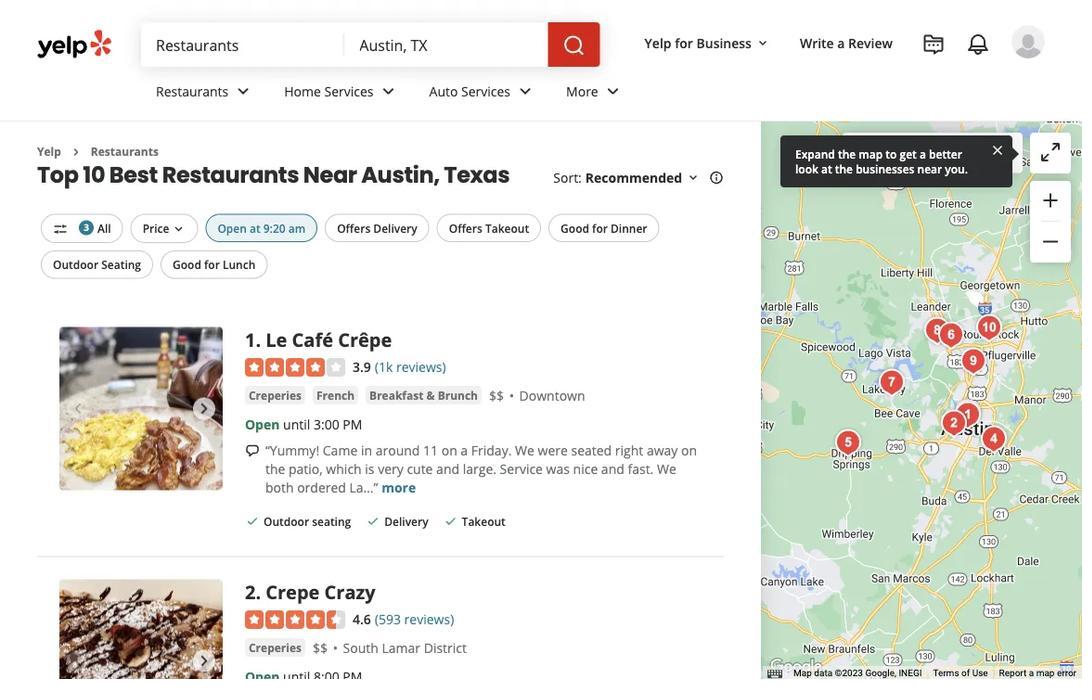Task type: locate. For each thing, give the bounding box(es) containing it.
0 vertical spatial at
[[822, 161, 832, 176]]

we
[[515, 441, 535, 459], [657, 460, 677, 478]]

1 slideshow element from the top
[[59, 327, 223, 490]]

next image
[[193, 398, 215, 420]]

yelp for business
[[645, 34, 752, 52]]

delivery
[[374, 220, 417, 236], [385, 514, 429, 530]]

1 horizontal spatial for
[[592, 220, 608, 236]]

1 services from the left
[[324, 82, 374, 100]]

previous image for next image
[[67, 398, 89, 420]]

1 24 chevron down v2 image from the left
[[232, 80, 255, 102]]

reviews) up district
[[404, 610, 454, 628]]

1 vertical spatial $$
[[313, 640, 328, 657]]

map
[[941, 145, 969, 162], [859, 146, 883, 162], [1037, 668, 1055, 679]]

0 vertical spatial previous image
[[67, 398, 89, 420]]

2 horizontal spatial 24 chevron down v2 image
[[602, 80, 624, 102]]

away
[[647, 441, 678, 459]]

services right home
[[324, 82, 374, 100]]

report a map error
[[999, 668, 1077, 679]]

1 vertical spatial for
[[592, 220, 608, 236]]

good down price dropdown button on the top of the page
[[173, 257, 201, 272]]

1 16 checkmark v2 image from the left
[[245, 514, 260, 529]]

0 horizontal spatial outdoor
[[53, 257, 98, 272]]

open at 9:20 am button
[[206, 214, 318, 242]]

yelp link
[[37, 144, 61, 159]]

0 horizontal spatial on
[[442, 441, 457, 459]]

offers for offers delivery
[[337, 220, 371, 236]]

0 horizontal spatial services
[[324, 82, 374, 100]]

1 vertical spatial takeout
[[462, 514, 506, 530]]

0 vertical spatial yelp
[[645, 34, 672, 52]]

creperies down 4.6 star rating image
[[249, 640, 302, 655]]

24 chevron down v2 image
[[232, 80, 255, 102], [377, 80, 400, 102], [602, 80, 624, 102]]

downtown
[[519, 387, 585, 405]]

16 chevron down v2 image for price
[[171, 222, 186, 237]]

more
[[382, 479, 416, 496]]

look
[[796, 161, 819, 176]]

the
[[838, 146, 856, 162], [835, 161, 853, 176], [265, 460, 285, 478]]

the inside "yummy! came in around 11 on a friday. we were seated right away on the patio, which is very cute and large.   service was nice and fast. we both ordered la…"
[[265, 460, 285, 478]]

0 horizontal spatial none field
[[156, 34, 330, 55]]

1 vertical spatial we
[[657, 460, 677, 478]]

none field find
[[156, 34, 330, 55]]

district
[[424, 640, 467, 657]]

24 chevron down v2 image down find field
[[232, 80, 255, 102]]

1 horizontal spatial none field
[[360, 34, 533, 55]]

breakfast
[[370, 388, 424, 403]]

expand
[[796, 146, 835, 162]]

0 vertical spatial slideshow element
[[59, 327, 223, 490]]

2 creperies button from the top
[[245, 639, 305, 657]]

at right look on the top right
[[822, 161, 832, 176]]

for left business
[[675, 34, 693, 52]]

taco palenque - nw austin image
[[933, 317, 970, 354]]

None search field
[[141, 22, 604, 67]]

crêpe
[[338, 327, 392, 353]]

crepe crazy image
[[936, 405, 973, 442], [830, 425, 867, 462], [59, 580, 223, 680]]

good for dinner button
[[549, 214, 660, 242]]

terms of use link
[[933, 668, 988, 679]]

map right the as
[[941, 145, 969, 162]]

keyboard shortcuts image
[[768, 670, 783, 679]]

0 horizontal spatial offers
[[337, 220, 371, 236]]

le
[[266, 327, 287, 353]]

creperies for 1st creperies link from the top
[[249, 388, 302, 403]]

16 chevron down v2 image
[[686, 171, 701, 185]]

good for good for dinner
[[561, 220, 589, 236]]

0 vertical spatial creperies
[[249, 388, 302, 403]]

1 horizontal spatial yelp
[[645, 34, 672, 52]]

1 horizontal spatial on
[[681, 441, 697, 459]]

for inside user actions element
[[675, 34, 693, 52]]

outdoor inside button
[[53, 257, 98, 272]]

friday.
[[471, 441, 512, 459]]

we down away
[[657, 460, 677, 478]]

. left le
[[256, 327, 261, 353]]

16 checkmark v2 image down "yummy! came in around 11 on a friday. we were seated right away on the patio, which is very cute and large.   service was nice and fast. we both ordered la…"
[[443, 514, 458, 529]]

café
[[292, 327, 333, 353]]

on right 11
[[442, 441, 457, 459]]

1 vertical spatial creperies
[[249, 640, 302, 655]]

1 vertical spatial good
[[173, 257, 201, 272]]

auto
[[429, 82, 458, 100]]

1 vertical spatial creperies button
[[245, 639, 305, 657]]

2 16 checkmark v2 image from the left
[[443, 514, 458, 529]]

outdoor down both
[[264, 514, 309, 530]]

16 chevron down v2 image inside price dropdown button
[[171, 222, 186, 237]]

open
[[218, 220, 247, 236], [245, 415, 280, 433]]

group
[[1030, 181, 1071, 263]]

1 horizontal spatial 16 checkmark v2 image
[[443, 514, 458, 529]]

right
[[615, 441, 644, 459]]

yelp for yelp link
[[37, 144, 61, 159]]

review
[[849, 34, 893, 52]]

and down 'right'
[[601, 460, 625, 478]]

map data ©2023 google, inegi
[[794, 668, 922, 679]]

ordered
[[297, 479, 346, 496]]

1 . from the top
[[256, 327, 261, 353]]

offers
[[337, 220, 371, 236], [449, 220, 483, 236]]

24 chevron down v2 image
[[514, 80, 537, 102]]

french button
[[313, 386, 358, 405]]

on right away
[[681, 441, 697, 459]]

2 previous image from the top
[[67, 650, 89, 672]]

0 vertical spatial creperies link
[[245, 386, 305, 405]]

map region
[[733, 1, 1082, 680]]

delivery inside button
[[374, 220, 417, 236]]

1 vertical spatial reviews)
[[404, 610, 454, 628]]

in
[[361, 441, 372, 459]]

1 horizontal spatial outdoor
[[264, 514, 309, 530]]

services for auto services
[[461, 82, 511, 100]]

large.
[[463, 460, 497, 478]]

1 vertical spatial previous image
[[67, 650, 89, 672]]

24 chevron down v2 image inside more link
[[602, 80, 624, 102]]

0 horizontal spatial map
[[859, 146, 883, 162]]

2 services from the left
[[461, 82, 511, 100]]

24 chevron down v2 image inside home services link
[[377, 80, 400, 102]]

at
[[822, 161, 832, 176], [250, 220, 261, 236]]

very
[[378, 460, 404, 478]]

1 horizontal spatial offers
[[449, 220, 483, 236]]

$$ down 4.6 star rating image
[[313, 640, 328, 657]]

3
[[84, 221, 89, 234]]

$$ for le café crêpe
[[489, 387, 504, 405]]

1 vertical spatial restaurants link
[[91, 144, 159, 159]]

top
[[37, 159, 79, 190]]

2 offers from the left
[[449, 220, 483, 236]]

delivery right 16 checkmark v2 image
[[385, 514, 429, 530]]

creperies link down 4.6 star rating image
[[245, 639, 305, 657]]

0 vertical spatial reviews)
[[396, 358, 446, 375]]

1 vertical spatial .
[[256, 580, 261, 605]]

creperies button for 1st creperies link from the top
[[245, 386, 305, 405]]

creperies down 3.9 star rating image
[[249, 388, 302, 403]]

2 . crepe crazy
[[245, 580, 376, 605]]

2 none field from the left
[[360, 34, 533, 55]]

slideshow element
[[59, 327, 223, 490], [59, 580, 223, 680]]

am
[[288, 220, 306, 236]]

(593
[[375, 610, 401, 628]]

0 horizontal spatial $$
[[313, 640, 328, 657]]

yelp left 16 chevron right v2 icon
[[37, 144, 61, 159]]

good down sort:
[[561, 220, 589, 236]]

good for lunch
[[173, 257, 256, 272]]

yelp left business
[[645, 34, 672, 52]]

which
[[326, 460, 362, 478]]

search as map moves
[[880, 145, 1012, 162]]

creperies link down 3.9 star rating image
[[245, 386, 305, 405]]

report
[[999, 668, 1027, 679]]

1 horizontal spatial 24 chevron down v2 image
[[377, 80, 400, 102]]

none field "near"
[[360, 34, 533, 55]]

0 vertical spatial we
[[515, 441, 535, 459]]

3 24 chevron down v2 image from the left
[[602, 80, 624, 102]]

home services link
[[269, 67, 415, 121]]

better
[[929, 146, 963, 162]]

1 horizontal spatial good
[[561, 220, 589, 236]]

16 filter v2 image
[[53, 222, 68, 237]]

4.6 star rating image
[[245, 611, 345, 629]]

1 vertical spatial creperies link
[[245, 639, 305, 657]]

0 vertical spatial delivery
[[374, 220, 417, 236]]

map left error
[[1037, 668, 1055, 679]]

is
[[365, 460, 375, 478]]

2 slideshow element from the top
[[59, 580, 223, 680]]

(1k reviews)
[[375, 358, 446, 375]]

1 vertical spatial outdoor
[[264, 514, 309, 530]]

0 horizontal spatial 16 checkmark v2 image
[[245, 514, 260, 529]]

error
[[1057, 668, 1077, 679]]

. left the crepe
[[256, 580, 261, 605]]

creperies for 2nd creperies link
[[249, 640, 302, 655]]

1 offers from the left
[[337, 220, 371, 236]]

reviews) for le café crêpe
[[396, 358, 446, 375]]

None field
[[156, 34, 330, 55], [360, 34, 533, 55]]

1 creperies button from the top
[[245, 386, 305, 405]]

a up large.
[[461, 441, 468, 459]]

0 horizontal spatial for
[[204, 257, 220, 272]]

reviews) for crepe crazy
[[404, 610, 454, 628]]

0 vertical spatial for
[[675, 34, 693, 52]]

breakfast & brunch button
[[366, 386, 482, 405]]

for for lunch
[[204, 257, 220, 272]]

24 chevron down v2 image left auto
[[377, 80, 400, 102]]

1 none field from the left
[[156, 34, 330, 55]]

1 horizontal spatial 16 chevron down v2 image
[[756, 36, 770, 51]]

get
[[900, 146, 917, 162]]

services left 24 chevron down v2 icon
[[461, 82, 511, 100]]

1 vertical spatial yelp
[[37, 144, 61, 159]]

none field up home
[[156, 34, 330, 55]]

3.9
[[353, 358, 371, 375]]

0 vertical spatial open
[[218, 220, 247, 236]]

2 24 chevron down v2 image from the left
[[377, 80, 400, 102]]

16 checkmark v2 image
[[245, 514, 260, 529], [443, 514, 458, 529]]

2 creperies from the top
[[249, 640, 302, 655]]

breakfast & brunch
[[370, 388, 478, 403]]

cute
[[407, 460, 433, 478]]

pm
[[343, 415, 362, 433]]

google image
[[766, 655, 827, 680]]

0 vertical spatial outdoor
[[53, 257, 98, 272]]

2 horizontal spatial for
[[675, 34, 693, 52]]

delivery down austin,
[[374, 220, 417, 236]]

$$ for crepe crazy
[[313, 640, 328, 657]]

ruby a. image
[[1012, 25, 1045, 58]]

offers down texas
[[449, 220, 483, 236]]

map inside expand the map to get a better look at the businesses near you.
[[859, 146, 883, 162]]

&
[[427, 388, 435, 403]]

inegi
[[899, 668, 922, 679]]

16 speech v2 image
[[245, 444, 260, 458]]

a right write
[[838, 34, 845, 52]]

at left 9:20
[[250, 220, 261, 236]]

0 horizontal spatial good
[[173, 257, 201, 272]]

creperies button down 3.9 star rating image
[[245, 386, 305, 405]]

16 chevron down v2 image inside yelp for business button
[[756, 36, 770, 51]]

16 checkmark v2 image left outdoor seating
[[245, 514, 260, 529]]

$$ right brunch
[[489, 387, 504, 405]]

2 horizontal spatial map
[[1037, 668, 1055, 679]]

we up 'service'
[[515, 441, 535, 459]]

for left dinner
[[592, 220, 608, 236]]

seating
[[312, 514, 351, 530]]

1 horizontal spatial at
[[822, 161, 832, 176]]

terms
[[933, 668, 959, 679]]

open until 3:00 pm
[[245, 415, 362, 433]]

takeout down "yummy! came in around 11 on a friday. we were seated right away on the patio, which is very cute and large.   service was nice and fast. we both ordered la…"
[[462, 514, 506, 530]]

services
[[324, 82, 374, 100], [461, 82, 511, 100]]

map for error
[[1037, 668, 1055, 679]]

the up both
[[265, 460, 285, 478]]

open inside button
[[218, 220, 247, 236]]

businesses
[[856, 161, 915, 176]]

1 vertical spatial open
[[245, 415, 280, 433]]

16 chevron right v2 image
[[69, 145, 83, 159]]

0 horizontal spatial 24 chevron down v2 image
[[232, 80, 255, 102]]

0 horizontal spatial and
[[436, 460, 460, 478]]

recommended button
[[586, 169, 701, 187]]

write a review link
[[793, 26, 900, 59]]

0 vertical spatial takeout
[[485, 220, 529, 236]]

24 chevron down v2 image right more
[[602, 80, 624, 102]]

good
[[561, 220, 589, 236], [173, 257, 201, 272]]

1 horizontal spatial map
[[941, 145, 969, 162]]

creperies button down 4.6 star rating image
[[245, 639, 305, 657]]

restaurants down find field
[[156, 82, 229, 100]]

(593 reviews) link
[[375, 608, 454, 628]]

2 . from the top
[[256, 580, 261, 605]]

0 vertical spatial $$
[[489, 387, 504, 405]]

expand the map to get a better look at the businesses near you. tooltip
[[781, 136, 1013, 188]]

0 horizontal spatial we
[[515, 441, 535, 459]]

map left the to
[[859, 146, 883, 162]]

1 vertical spatial 16 chevron down v2 image
[[171, 222, 186, 237]]

restaurants link right 16 chevron right v2 icon
[[91, 144, 159, 159]]

1 horizontal spatial $$
[[489, 387, 504, 405]]

outdoor down the 3
[[53, 257, 98, 272]]

a
[[838, 34, 845, 52], [920, 146, 926, 162], [461, 441, 468, 459], [1029, 668, 1034, 679]]

16 checkmark v2 image
[[366, 514, 381, 529]]

2 on from the left
[[681, 441, 697, 459]]

second bar + kitchen abia image
[[976, 421, 1013, 458]]

1 vertical spatial slideshow element
[[59, 580, 223, 680]]

yelp inside button
[[645, 34, 672, 52]]

a right get
[[920, 146, 926, 162]]

were
[[538, 441, 568, 459]]

. for 1
[[256, 327, 261, 353]]

good for dinner
[[561, 220, 648, 236]]

offers right am
[[337, 220, 371, 236]]

2 and from the left
[[601, 460, 625, 478]]

1 vertical spatial at
[[250, 220, 261, 236]]

crazy
[[325, 580, 376, 605]]

24 chevron down v2 image for more
[[602, 80, 624, 102]]

16 chevron down v2 image
[[756, 36, 770, 51], [171, 222, 186, 237]]

24 chevron down v2 image for restaurants
[[232, 80, 255, 102]]

next image
[[193, 650, 215, 672]]

open up lunch
[[218, 220, 247, 236]]

1 horizontal spatial and
[[601, 460, 625, 478]]

11
[[423, 441, 438, 459]]

1 horizontal spatial services
[[461, 82, 511, 100]]

1 previous image from the top
[[67, 398, 89, 420]]

0 horizontal spatial 16 chevron down v2 image
[[171, 222, 186, 237]]

0 horizontal spatial at
[[250, 220, 261, 236]]

reviews) up breakfast & brunch on the left bottom of the page
[[396, 358, 446, 375]]

none field up auto
[[360, 34, 533, 55]]

close image
[[991, 142, 1005, 158]]

0 vertical spatial creperies button
[[245, 386, 305, 405]]

16 info v2 image
[[709, 171, 724, 185]]

open up 16 speech v2 icon
[[245, 415, 280, 433]]

0 vertical spatial 16 chevron down v2 image
[[756, 36, 770, 51]]

1 creperies from the top
[[249, 388, 302, 403]]

1 . le café crêpe
[[245, 327, 392, 353]]

restaurants link down find field
[[141, 67, 269, 121]]

for left lunch
[[204, 257, 220, 272]]

outdoor for outdoor seating
[[264, 514, 309, 530]]

around
[[376, 441, 420, 459]]

lunch
[[223, 257, 256, 272]]

outdoor seating
[[53, 257, 141, 272]]

takeout down texas
[[485, 220, 529, 236]]

takeout
[[485, 220, 529, 236], [462, 514, 506, 530]]

home services
[[284, 82, 374, 100]]

"yummy! came in around 11 on a friday. we were seated right away on the patio, which is very cute and large.   service was nice and fast. we both ordered la…"
[[265, 441, 697, 496]]

0 vertical spatial .
[[256, 327, 261, 353]]

2 vertical spatial for
[[204, 257, 220, 272]]

0 vertical spatial good
[[561, 220, 589, 236]]

le café crêpe image
[[950, 397, 987, 434]]

0 horizontal spatial yelp
[[37, 144, 61, 159]]

1 horizontal spatial we
[[657, 460, 677, 478]]

open for open until 3:00 pm
[[245, 415, 280, 433]]

creperies button for 2nd creperies link
[[245, 639, 305, 657]]

16 chevron down v2 image right price
[[171, 222, 186, 237]]

and down 11
[[436, 460, 460, 478]]

previous image
[[67, 398, 89, 420], [67, 650, 89, 672]]

16 chevron down v2 image right business
[[756, 36, 770, 51]]

3.9 star rating image
[[245, 358, 345, 377]]



Task type: describe. For each thing, give the bounding box(es) containing it.
fast.
[[628, 460, 654, 478]]

use
[[973, 668, 988, 679]]

restaurants up open at 9:20 am button
[[162, 159, 299, 190]]

52 eatery & bar image
[[971, 310, 1008, 347]]

1 horizontal spatial crepe crazy image
[[830, 425, 867, 462]]

zoom out image
[[1040, 231, 1062, 253]]

vivel crepes & coffee image
[[874, 364, 911, 402]]

2 horizontal spatial crepe crazy image
[[936, 405, 973, 442]]

open at 9:20 am
[[218, 220, 306, 236]]

breakfast & brunch link
[[366, 386, 482, 405]]

taco palenque - cedar park image
[[919, 312, 956, 350]]

near
[[918, 161, 942, 176]]

projects image
[[923, 33, 945, 56]]

notifications image
[[967, 33, 990, 56]]

16 chevron down v2 image for yelp for business
[[756, 36, 770, 51]]

1 creperies link from the top
[[245, 386, 305, 405]]

a right report
[[1029, 668, 1034, 679]]

both
[[265, 479, 294, 496]]

search image
[[563, 34, 585, 57]]

16 checkmark v2 image for outdoor seating
[[245, 514, 260, 529]]

le café crêpe image
[[59, 327, 223, 490]]

price button
[[131, 214, 198, 243]]

more
[[566, 82, 598, 100]]

user actions element
[[630, 23, 1071, 137]]

patio,
[[289, 460, 323, 478]]

. for 2
[[256, 580, 261, 605]]

©2023
[[835, 668, 863, 679]]

write a review
[[800, 34, 893, 52]]

map for moves
[[941, 145, 969, 162]]

la…"
[[350, 479, 378, 496]]

business
[[697, 34, 752, 52]]

home
[[284, 82, 321, 100]]

good for good for lunch
[[173, 257, 201, 272]]

auto services link
[[415, 67, 551, 121]]

sweet paris creperie and cafe image
[[955, 343, 992, 380]]

map
[[794, 668, 812, 679]]

terms of use
[[933, 668, 988, 679]]

french link
[[313, 386, 358, 405]]

map for to
[[859, 146, 883, 162]]

outdoor seating
[[264, 514, 351, 530]]

you.
[[945, 161, 968, 176]]

Near text field
[[360, 34, 533, 55]]

near
[[303, 159, 357, 190]]

all
[[97, 220, 111, 236]]

expand map image
[[1040, 141, 1062, 163]]

services for home services
[[324, 82, 374, 100]]

1
[[245, 327, 256, 353]]

recommended
[[586, 169, 682, 187]]

9:20
[[263, 220, 286, 236]]

offers takeout
[[449, 220, 529, 236]]

more link
[[382, 479, 416, 496]]

for for business
[[675, 34, 693, 52]]

restaurants inside business categories element
[[156, 82, 229, 100]]

south lamar district
[[343, 640, 467, 657]]

takeout inside button
[[485, 220, 529, 236]]

report a map error link
[[999, 668, 1077, 679]]

the right expand
[[838, 146, 856, 162]]

24 chevron down v2 image for home services
[[377, 80, 400, 102]]

outdoor for outdoor seating
[[53, 257, 98, 272]]

4.6
[[353, 610, 371, 628]]

16 checkmark v2 image for takeout
[[443, 514, 458, 529]]

3.9 link
[[353, 356, 371, 376]]

of
[[962, 668, 970, 679]]

crepe
[[266, 580, 320, 605]]

3 all
[[84, 220, 111, 236]]

moves
[[972, 145, 1012, 162]]

filters group
[[37, 214, 663, 279]]

the right look on the top right
[[835, 161, 853, 176]]

until
[[283, 415, 310, 433]]

business categories element
[[141, 67, 1045, 121]]

0 horizontal spatial crepe crazy image
[[59, 580, 223, 680]]

"yummy!
[[265, 441, 319, 459]]

a inside expand the map to get a better look at the businesses near you.
[[920, 146, 926, 162]]

seated
[[571, 441, 612, 459]]

crepe crazy link
[[266, 580, 376, 605]]

seating
[[101, 257, 141, 272]]

1 vertical spatial delivery
[[385, 514, 429, 530]]

3:00
[[314, 415, 339, 433]]

price
[[143, 220, 169, 236]]

at inside expand the map to get a better look at the businesses near you.
[[822, 161, 832, 176]]

previous image for next icon
[[67, 650, 89, 672]]

outdoor seating button
[[41, 250, 153, 279]]

south
[[343, 640, 379, 657]]

texas
[[444, 159, 510, 190]]

Find text field
[[156, 34, 330, 55]]

a inside "yummy! came in around 11 on a friday. we were seated right away on the patio, which is very cute and large.   service was nice and fast. we both ordered la…"
[[461, 441, 468, 459]]

offers takeout button
[[437, 214, 541, 242]]

for for dinner
[[592, 220, 608, 236]]

open for open at 9:20 am
[[218, 220, 247, 236]]

google,
[[866, 668, 897, 679]]

dinner
[[611, 220, 648, 236]]

lamar
[[382, 640, 421, 657]]

write
[[800, 34, 834, 52]]

1 and from the left
[[436, 460, 460, 478]]

best
[[109, 159, 158, 190]]

service
[[500, 460, 543, 478]]

yelp for business button
[[637, 26, 778, 59]]

at inside button
[[250, 220, 261, 236]]

0 vertical spatial restaurants link
[[141, 67, 269, 121]]

(593 reviews)
[[375, 610, 454, 628]]

the scarbrough by ze crêpes image
[[950, 395, 987, 432]]

2 creperies link from the top
[[245, 639, 305, 657]]

offers for offers takeout
[[449, 220, 483, 236]]

1 on from the left
[[442, 441, 457, 459]]

data
[[814, 668, 833, 679]]

zoom in image
[[1040, 189, 1062, 212]]

4.6 link
[[353, 608, 371, 628]]

10
[[83, 159, 105, 190]]

search
[[880, 145, 921, 162]]

yelp for yelp for business
[[645, 34, 672, 52]]

restaurants right 16 chevron right v2 icon
[[91, 144, 159, 159]]



Task type: vqa. For each thing, say whether or not it's contained in the screenshot.
Viking Pavers link
no



